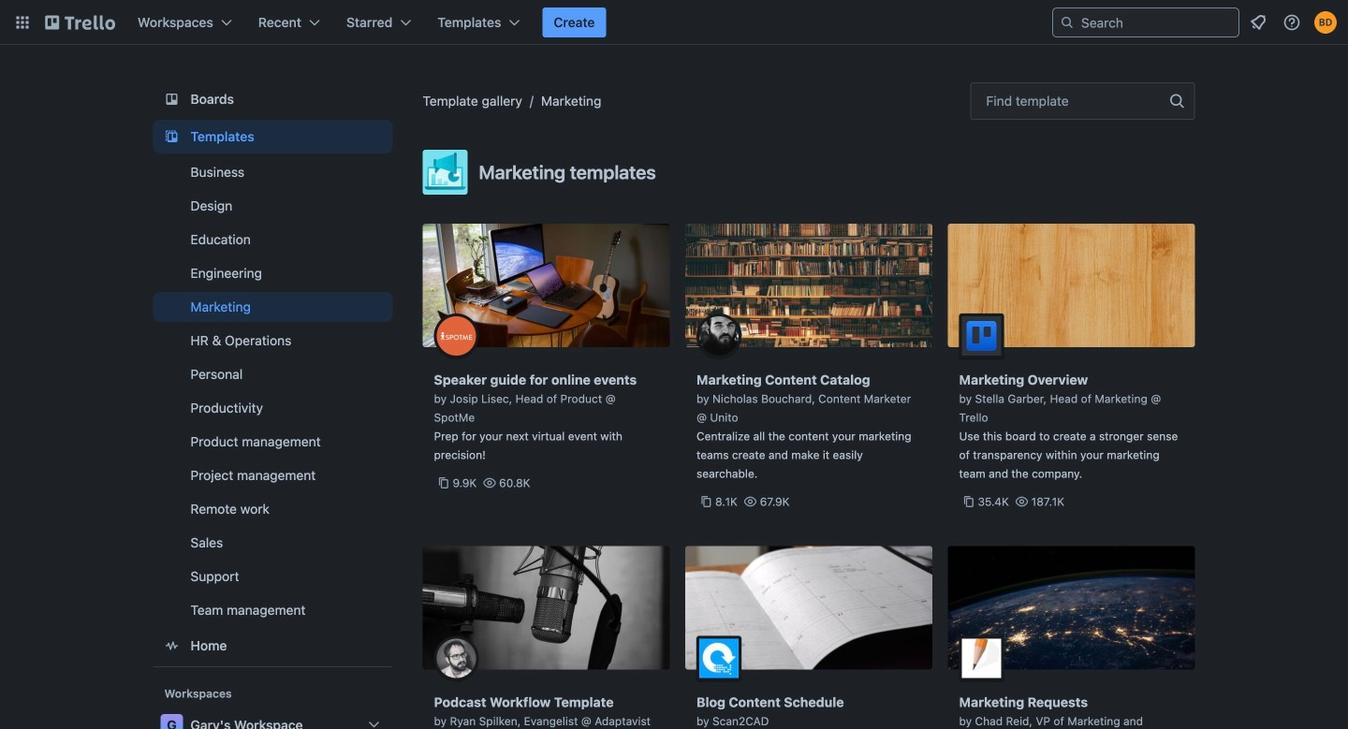 Task type: vqa. For each thing, say whether or not it's contained in the screenshot.
search image
yes



Task type: describe. For each thing, give the bounding box(es) containing it.
stella garber, head of marketing @ trello image
[[960, 314, 1005, 359]]

Search field
[[1075, 9, 1239, 36]]

board image
[[161, 88, 183, 111]]

josip lisec, head of product @ spotme image
[[434, 314, 479, 359]]

barb dwyer (barbdwyer3) image
[[1315, 11, 1337, 34]]

home image
[[161, 635, 183, 658]]

open information menu image
[[1283, 13, 1302, 32]]

back to home image
[[45, 7, 115, 37]]

chad reid, vp of marketing and communications @ jotform image
[[960, 636, 1005, 681]]

primary element
[[0, 0, 1349, 45]]

nicholas bouchard, content marketer @ unito image
[[697, 314, 742, 359]]

search image
[[1060, 15, 1075, 30]]



Task type: locate. For each thing, give the bounding box(es) containing it.
template board image
[[161, 126, 183, 148]]

ryan spilken, evangelist @ adaptavist image
[[434, 636, 479, 681]]

0 notifications image
[[1248, 11, 1270, 34]]

None text field
[[987, 92, 990, 111]]

None field
[[971, 82, 1196, 120]]

marketing icon image
[[423, 150, 468, 195]]

scan2cad image
[[697, 636, 742, 681]]



